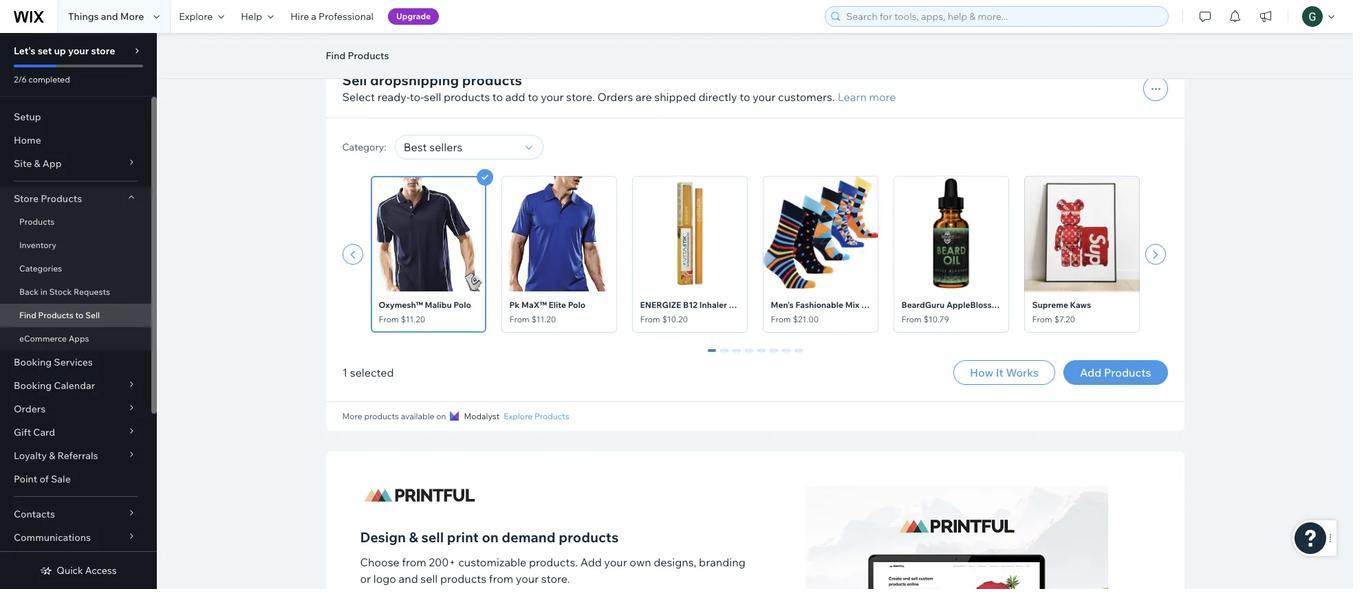 Task type: describe. For each thing, give the bounding box(es) containing it.
category:
[[342, 141, 387, 153]]

explore products link
[[504, 411, 569, 423]]

quick
[[57, 565, 83, 577]]

to right directly
[[740, 90, 750, 104]]

works
[[1006, 366, 1039, 380]]

point of sale link
[[0, 468, 151, 491]]

find products button
[[319, 45, 396, 66]]

logo
[[373, 573, 396, 586]]

access
[[85, 565, 117, 577]]

store
[[14, 193, 39, 205]]

products left available
[[364, 412, 399, 422]]

upgrade
[[396, 11, 431, 21]]

store. inside sell dropshipping products select ready-to-sell products to add to your store. orders are shipped directly to your customers. learn more
[[566, 90, 595, 104]]

contacts button
[[0, 503, 151, 526]]

booking for booking services
[[14, 356, 52, 369]]

supreme
[[1033, 300, 1069, 310]]

from inside pk max™ elite polo from $11.20
[[510, 314, 530, 325]]

sell inside choose from 200+ customizable products. add your own designs, branding or logo and sell products from your store.
[[421, 573, 438, 586]]

& for site
[[34, 158, 40, 170]]

booking for booking calendar
[[14, 380, 52, 392]]

things and more
[[68, 10, 144, 23]]

appleblossom
[[947, 300, 1004, 310]]

elite
[[549, 300, 566, 310]]

200+
[[429, 556, 456, 570]]

2
[[734, 350, 739, 362]]

how it works button
[[954, 361, 1056, 385]]

ecommerce apps link
[[0, 328, 151, 351]]

mix
[[846, 300, 860, 310]]

your inside sidebar element
[[68, 45, 89, 57]]

gift card
[[14, 427, 55, 439]]

hire a professional
[[291, 10, 374, 23]]

booking services
[[14, 356, 93, 369]]

find products to sell
[[19, 310, 100, 321]]

select
[[342, 90, 375, 104]]

sell inside sell dropshipping products select ready-to-sell products to add to your store. orders are shipped directly to your customers. learn more
[[424, 90, 441, 104]]

products up products.
[[559, 529, 619, 546]]

find for find products to sell
[[19, 310, 36, 321]]

from $10.20
[[640, 314, 688, 325]]

back
[[19, 287, 39, 297]]

how
[[970, 366, 994, 380]]

dropshipping
[[370, 72, 459, 89]]

store
[[91, 45, 115, 57]]

quick access
[[57, 565, 117, 577]]

loyalty & referrals button
[[0, 445, 151, 468]]

1 horizontal spatial from
[[489, 573, 514, 586]]

$21.00
[[793, 314, 819, 325]]

card
[[33, 427, 55, 439]]

booking services link
[[0, 351, 151, 374]]

design & sell print on demand products
[[360, 529, 619, 546]]

find products to sell link
[[0, 304, 151, 328]]

stock
[[49, 287, 72, 297]]

your left own
[[604, 556, 627, 570]]

setup link
[[0, 105, 151, 129]]

requests
[[74, 287, 110, 297]]

ready-
[[378, 90, 410, 104]]

orders inside dropdown button
[[14, 403, 46, 416]]

products inside choose from 200+ customizable products. add your own designs, branding or logo and sell products from your store.
[[440, 573, 487, 586]]

sale
[[51, 473, 71, 486]]

pk
[[510, 300, 520, 310]]

more products available on
[[342, 412, 446, 422]]

modalyst
[[464, 412, 500, 422]]

set
[[862, 300, 875, 310]]

from inside men's fashionable mix set socks from $21.00
[[771, 314, 791, 325]]

help
[[241, 10, 262, 23]]

demand
[[502, 529, 556, 546]]

setup
[[14, 111, 41, 123]]

1 vertical spatial more
[[342, 412, 362, 422]]

home link
[[0, 129, 151, 152]]

products for explore products
[[535, 412, 569, 422]]

0 horizontal spatial from
[[402, 556, 426, 570]]

malibu
[[425, 300, 452, 310]]

are
[[636, 90, 652, 104]]

your right add
[[541, 90, 564, 104]]

own
[[630, 556, 651, 570]]

find for find products
[[326, 50, 346, 62]]

and inside choose from 200+ customizable products. add your own designs, branding or logo and sell products from your store.
[[399, 573, 418, 586]]

add
[[506, 90, 525, 104]]

1 selected
[[342, 366, 394, 380]]

3
[[746, 350, 752, 362]]

pf logo color black 2 svg image
[[360, 487, 479, 505]]

$11.20 inside the oxymesh™ malibu polo from $11.20
[[401, 314, 426, 325]]

Category: field
[[400, 136, 521, 159]]

sell dropshipping products select ready-to-sell products to add to your store. orders are shipped directly to your customers. learn more
[[342, 72, 896, 104]]

communications button
[[0, 526, 151, 550]]

6
[[783, 350, 789, 362]]

learn
[[838, 90, 867, 104]]

designs,
[[654, 556, 697, 570]]

communications
[[14, 532, 91, 544]]

store products
[[14, 193, 82, 205]]

max™
[[522, 300, 547, 310]]

products for add products
[[1104, 366, 1152, 380]]

products for find products
[[348, 50, 389, 62]]

gift
[[14, 427, 31, 439]]

0 vertical spatial 1
[[722, 350, 727, 362]]

booking calendar
[[14, 380, 95, 392]]

branding
[[699, 556, 746, 570]]

add products
[[1080, 366, 1152, 380]]

professional
[[319, 10, 374, 23]]

quick access button
[[40, 565, 117, 577]]

4
[[759, 350, 764, 362]]

Search for tools, apps, help & more... field
[[842, 7, 1164, 26]]

7
[[796, 350, 801, 362]]

store products button
[[0, 187, 151, 211]]

explore for explore
[[179, 10, 213, 23]]

to inside sidebar element
[[75, 310, 83, 321]]

products up add
[[462, 72, 522, 89]]

ecommerce
[[19, 334, 67, 344]]

to-
[[410, 90, 424, 104]]

learn more link
[[838, 89, 896, 105]]



Task type: locate. For each thing, give the bounding box(es) containing it.
0 1 2 3 4 5 6 7
[[709, 350, 801, 362]]

oxymesh™ malibu polo from $11.20
[[379, 300, 471, 325]]

sell up select on the top
[[342, 72, 367, 89]]

0 horizontal spatial sell
[[85, 310, 100, 321]]

2/6 completed
[[14, 74, 70, 85]]

explore
[[179, 10, 213, 23], [504, 412, 533, 422]]

polo right elite
[[568, 300, 586, 310]]

0 horizontal spatial more
[[120, 10, 144, 23]]

0 horizontal spatial explore
[[179, 10, 213, 23]]

0 vertical spatial sell
[[424, 90, 441, 104]]

0 vertical spatial orders
[[598, 90, 633, 104]]

a
[[311, 10, 317, 23]]

men's fashionable mix set socks from $21.00
[[771, 300, 901, 325]]

store. left are
[[566, 90, 595, 104]]

from inside supreme kaws from $7.20
[[1033, 314, 1053, 325]]

store. inside choose from 200+ customizable products. add your own designs, branding or logo and sell products from your store.
[[541, 573, 570, 586]]

& inside loyalty & referrals "popup button"
[[49, 450, 55, 462]]

directly
[[699, 90, 737, 104]]

polo right malibu
[[454, 300, 471, 310]]

to
[[493, 90, 503, 104], [528, 90, 539, 104], [740, 90, 750, 104], [75, 310, 83, 321]]

2 vertical spatial &
[[409, 529, 418, 546]]

on up customizable
[[482, 529, 499, 546]]

your right up
[[68, 45, 89, 57]]

services
[[54, 356, 93, 369]]

supreme kaws from $7.20
[[1033, 300, 1092, 325]]

explore right modalyst
[[504, 412, 533, 422]]

2/6
[[14, 74, 27, 85]]

let's
[[14, 45, 35, 57]]

1 horizontal spatial and
[[399, 573, 418, 586]]

1 from from the left
[[379, 314, 399, 325]]

0 horizontal spatial on
[[436, 412, 446, 422]]

1 horizontal spatial &
[[49, 450, 55, 462]]

sell down requests
[[85, 310, 100, 321]]

more
[[869, 90, 896, 104]]

0 vertical spatial add
[[1080, 366, 1102, 380]]

store. down products.
[[541, 573, 570, 586]]

from down oxymesh™
[[379, 314, 399, 325]]

sell down 200+
[[421, 573, 438, 586]]

2 vertical spatial sell
[[421, 573, 438, 586]]

1 vertical spatial sell
[[85, 310, 100, 321]]

sell
[[342, 72, 367, 89], [85, 310, 100, 321]]

booking
[[14, 356, 52, 369], [14, 380, 52, 392]]

1 vertical spatial orders
[[14, 403, 46, 416]]

0 vertical spatial more
[[120, 10, 144, 23]]

up
[[54, 45, 66, 57]]

from inside beardguru appleblossom beard oil from $10.79
[[902, 314, 922, 325]]

booking down 'ecommerce' on the bottom left
[[14, 356, 52, 369]]

0 vertical spatial store.
[[566, 90, 595, 104]]

explore for explore products
[[504, 412, 533, 422]]

1 vertical spatial add
[[581, 556, 602, 570]]

2 from from the left
[[510, 314, 530, 325]]

1 vertical spatial booking
[[14, 380, 52, 392]]

sell inside sidebar element
[[85, 310, 100, 321]]

5 from from the left
[[902, 314, 922, 325]]

0
[[709, 350, 715, 362]]

loyalty
[[14, 450, 47, 462]]

2 horizontal spatial &
[[409, 529, 418, 546]]

0 vertical spatial find
[[326, 50, 346, 62]]

products for store products
[[41, 193, 82, 205]]

products
[[348, 50, 389, 62], [41, 193, 82, 205], [19, 217, 55, 227], [38, 310, 74, 321], [1104, 366, 1152, 380], [535, 412, 569, 422]]

$11.20 down oxymesh™
[[401, 314, 426, 325]]

1 vertical spatial 1
[[342, 366, 348, 380]]

& for loyalty
[[49, 450, 55, 462]]

your down products.
[[516, 573, 539, 586]]

1 vertical spatial &
[[49, 450, 55, 462]]

orders
[[598, 90, 633, 104], [14, 403, 46, 416]]

$7.20
[[1054, 314, 1076, 325]]

1 vertical spatial from
[[489, 573, 514, 586]]

contacts
[[14, 509, 55, 521]]

polo inside pk max™ elite polo from $11.20
[[568, 300, 586, 310]]

& inside site & app dropdown button
[[34, 158, 40, 170]]

2 polo from the left
[[568, 300, 586, 310]]

1 right 0
[[722, 350, 727, 362]]

to right add
[[528, 90, 539, 104]]

hire a professional link
[[282, 0, 382, 33]]

app
[[42, 158, 62, 170]]

site & app
[[14, 158, 62, 170]]

0 vertical spatial booking
[[14, 356, 52, 369]]

1 horizontal spatial polo
[[568, 300, 586, 310]]

3 from from the left
[[640, 314, 660, 325]]

shipped
[[655, 90, 696, 104]]

&
[[34, 158, 40, 170], [49, 450, 55, 462], [409, 529, 418, 546]]

and right logo at bottom left
[[399, 573, 418, 586]]

find down "back"
[[19, 310, 36, 321]]

from down pk
[[510, 314, 530, 325]]

things
[[68, 10, 99, 23]]

and
[[101, 10, 118, 23], [399, 573, 418, 586]]

products for find products to sell
[[38, 310, 74, 321]]

inventory
[[19, 240, 56, 250]]

from
[[379, 314, 399, 325], [510, 314, 530, 325], [640, 314, 660, 325], [771, 314, 791, 325], [902, 314, 922, 325], [1033, 314, 1053, 325]]

0 horizontal spatial $11.20
[[401, 314, 426, 325]]

how it works
[[970, 366, 1039, 380]]

0 vertical spatial and
[[101, 10, 118, 23]]

0 horizontal spatial add
[[581, 556, 602, 570]]

booking calendar button
[[0, 374, 151, 398]]

products link
[[0, 211, 151, 234]]

orders up gift card
[[14, 403, 46, 416]]

and right "things"
[[101, 10, 118, 23]]

1 horizontal spatial 1
[[722, 350, 727, 362]]

from left 200+
[[402, 556, 426, 570]]

0 vertical spatial explore
[[179, 10, 213, 23]]

add inside choose from 200+ customizable products. add your own designs, branding or logo and sell products from your store.
[[581, 556, 602, 570]]

ecommerce apps
[[19, 334, 89, 344]]

products down 200+
[[440, 573, 487, 586]]

orders button
[[0, 398, 151, 421]]

products.
[[529, 556, 578, 570]]

categories
[[19, 264, 62, 274]]

1 horizontal spatial find
[[326, 50, 346, 62]]

1 vertical spatial store.
[[541, 573, 570, 586]]

design
[[360, 529, 406, 546]]

1 $11.20 from the left
[[401, 314, 426, 325]]

more right "things"
[[120, 10, 144, 23]]

beardguru
[[902, 300, 945, 310]]

from down 'oil'
[[1033, 314, 1053, 325]]

add
[[1080, 366, 1102, 380], [581, 556, 602, 570]]

& right design
[[409, 529, 418, 546]]

more down 1 selected
[[342, 412, 362, 422]]

2 booking from the top
[[14, 380, 52, 392]]

beard
[[1006, 300, 1030, 310]]

booking inside dropdown button
[[14, 380, 52, 392]]

$10.79
[[924, 314, 950, 325]]

1 left selected
[[342, 366, 348, 380]]

products inside popup button
[[41, 193, 82, 205]]

& for design
[[409, 529, 418, 546]]

0 horizontal spatial orders
[[14, 403, 46, 416]]

help button
[[233, 0, 282, 33]]

0 vertical spatial on
[[436, 412, 446, 422]]

calendar
[[54, 380, 95, 392]]

modalyst link
[[450, 411, 500, 423]]

find inside sidebar element
[[19, 310, 36, 321]]

0 horizontal spatial and
[[101, 10, 118, 23]]

0 vertical spatial from
[[402, 556, 426, 570]]

of
[[40, 473, 49, 486]]

fashionable
[[796, 300, 844, 310]]

1 horizontal spatial explore
[[504, 412, 533, 422]]

socks
[[877, 300, 901, 310]]

sidebar element
[[0, 33, 157, 590]]

1 horizontal spatial add
[[1080, 366, 1102, 380]]

4 from from the left
[[771, 314, 791, 325]]

1 vertical spatial sell
[[421, 529, 444, 546]]

orders left are
[[598, 90, 633, 104]]

find
[[326, 50, 346, 62], [19, 310, 36, 321]]

on right available
[[436, 412, 446, 422]]

upgrade button
[[388, 8, 439, 25]]

1 horizontal spatial sell
[[342, 72, 367, 89]]

more
[[120, 10, 144, 23], [342, 412, 362, 422]]

add down supreme kaws from $7.20
[[1080, 366, 1102, 380]]

customizable
[[458, 556, 527, 570]]

polo inside the oxymesh™ malibu polo from $11.20
[[454, 300, 471, 310]]

add right products.
[[581, 556, 602, 570]]

& right loyalty
[[49, 450, 55, 462]]

0 horizontal spatial &
[[34, 158, 40, 170]]

& right site
[[34, 158, 40, 170]]

booking down booking services
[[14, 380, 52, 392]]

or
[[360, 573, 371, 586]]

available
[[401, 412, 435, 422]]

choose
[[360, 556, 400, 570]]

to left add
[[493, 90, 503, 104]]

2 $11.20 from the left
[[532, 314, 556, 325]]

from inside the oxymesh™ malibu polo from $11.20
[[379, 314, 399, 325]]

5
[[771, 350, 777, 362]]

orders inside sell dropshipping products select ready-to-sell products to add to your store. orders are shipped directly to your customers. learn more
[[598, 90, 633, 104]]

1 vertical spatial on
[[482, 529, 499, 546]]

0 horizontal spatial find
[[19, 310, 36, 321]]

0 vertical spatial sell
[[342, 72, 367, 89]]

beardguru appleblossom beard oil from $10.79
[[902, 300, 1043, 325]]

to down back in stock requests link at left
[[75, 310, 83, 321]]

1
[[722, 350, 727, 362], [342, 366, 348, 380]]

1 vertical spatial and
[[399, 573, 418, 586]]

sell up 200+
[[421, 529, 444, 546]]

sell inside sell dropshipping products select ready-to-sell products to add to your store. orders are shipped directly to your customers. learn more
[[342, 72, 367, 89]]

find down hire a professional link
[[326, 50, 346, 62]]

1 polo from the left
[[454, 300, 471, 310]]

oil
[[1032, 300, 1043, 310]]

0 horizontal spatial 1
[[342, 366, 348, 380]]

back in stock requests
[[19, 287, 110, 297]]

point
[[14, 473, 37, 486]]

1 vertical spatial explore
[[504, 412, 533, 422]]

sell down dropshipping
[[424, 90, 441, 104]]

let's set up your store
[[14, 45, 115, 57]]

1 horizontal spatial more
[[342, 412, 362, 422]]

$11.20 down max™ on the bottom left
[[532, 314, 556, 325]]

from down "men's"
[[771, 314, 791, 325]]

find products
[[326, 50, 389, 62]]

from down the beardguru
[[902, 314, 922, 325]]

back in stock requests link
[[0, 281, 151, 304]]

0 vertical spatial &
[[34, 158, 40, 170]]

6 from from the left
[[1033, 314, 1053, 325]]

your left customers. at right
[[753, 90, 776, 104]]

pk max™ elite polo from $11.20
[[510, 300, 586, 325]]

1 booking from the top
[[14, 356, 52, 369]]

1 vertical spatial find
[[19, 310, 36, 321]]

1 horizontal spatial $11.20
[[532, 314, 556, 325]]

1 horizontal spatial orders
[[598, 90, 633, 104]]

products left add
[[444, 90, 490, 104]]

$11.20 inside pk max™ elite polo from $11.20
[[532, 314, 556, 325]]

find inside button
[[326, 50, 346, 62]]

from down customizable
[[489, 573, 514, 586]]

add inside button
[[1080, 366, 1102, 380]]

explore left help
[[179, 10, 213, 23]]

add products button
[[1064, 361, 1168, 385]]

from left $10.20
[[640, 314, 660, 325]]

1 horizontal spatial on
[[482, 529, 499, 546]]

0 horizontal spatial polo
[[454, 300, 471, 310]]



Task type: vqa. For each thing, say whether or not it's contained in the screenshot.
the plan for Visually
no



